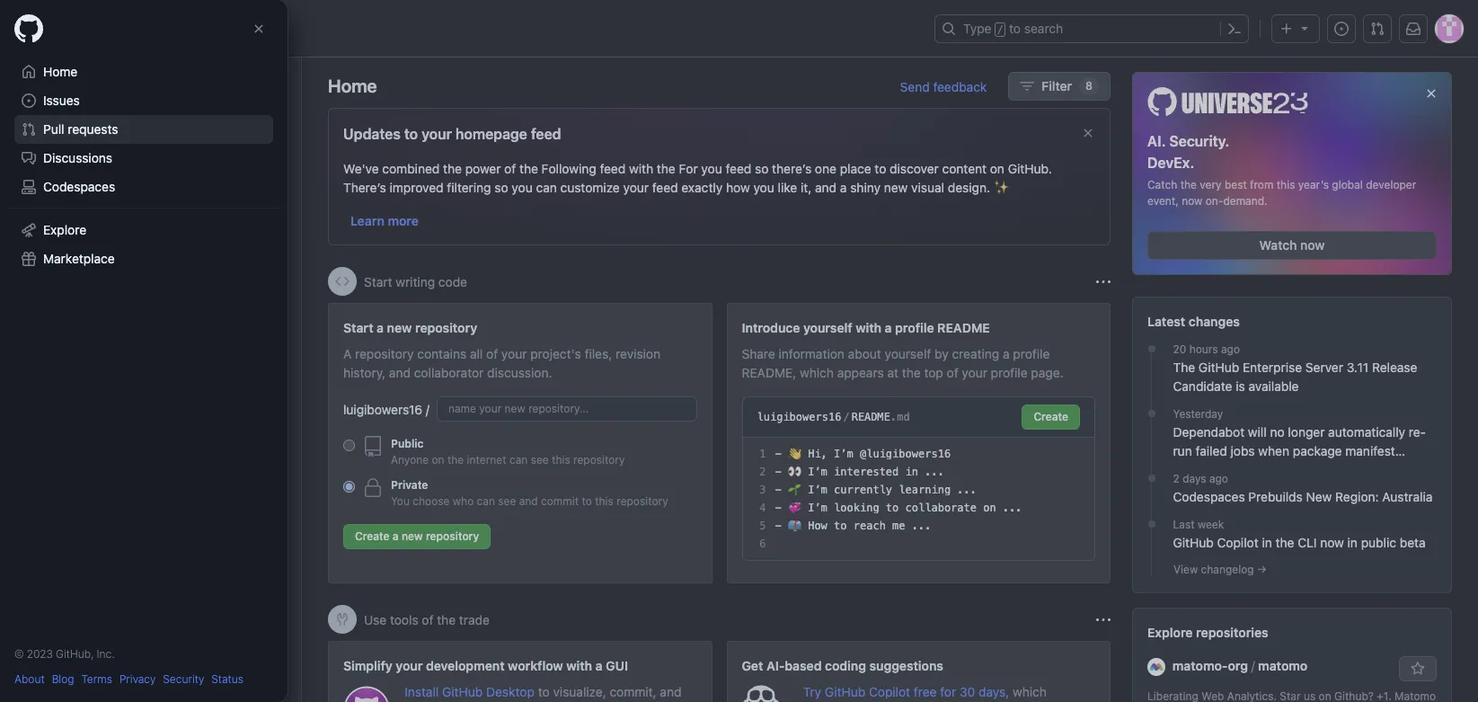 Task type: describe. For each thing, give the bounding box(es) containing it.
to left start
[[61, 125, 73, 140]]

none radio inside 'create a new repository' element
[[343, 481, 355, 493]]

→
[[1258, 562, 1267, 576]]

plus image
[[1280, 22, 1295, 36]]

dependabot
[[1174, 424, 1245, 439]]

recent
[[22, 248, 64, 263]]

run
[[1174, 443, 1193, 458]]

introduce yourself with a profile readme
[[742, 320, 990, 335]]

notifications image
[[1407, 22, 1421, 36]]

new inside "we've combined the power of the following feed with the for you feed so there's one place to discover content on github. there's improved filtering so you can customize your feed exactly how you like it, and a shiny new visual design. ✨"
[[884, 180, 908, 195]]

/ for luigibowers16 / readme .md
[[844, 411, 850, 423]]

to up me
[[886, 502, 899, 514]]

repository down it.
[[208, 198, 267, 213]]

20 hours ago the github enterprise server 3.11 release candidate is available
[[1174, 342, 1418, 393]]

create up an
[[162, 125, 201, 140]]

/ for type / to search
[[998, 23, 1004, 36]]

1 horizontal spatial close image
[[1425, 86, 1439, 101]]

20
[[1174, 342, 1187, 356]]

of right tools
[[422, 612, 434, 627]]

more
[[388, 213, 419, 228]]

it,
[[801, 180, 812, 195]]

will
[[1249, 424, 1267, 439]]

a down ready
[[41, 144, 48, 159]]

learn
[[351, 213, 385, 228]]

development
[[426, 658, 505, 673]]

create repository link
[[22, 189, 156, 218]]

catch
[[1148, 178, 1178, 191]]

visual
[[912, 180, 945, 195]]

see inside public anyone on the internet can see this repository
[[531, 453, 549, 467]]

appears
[[838, 365, 884, 380]]

4
[[760, 502, 766, 514]]

yesterday
[[1174, 407, 1224, 420]]

or
[[106, 144, 118, 159]]

about
[[848, 346, 882, 361]]

your up combined
[[422, 126, 452, 142]]

i'm down the hi,
[[808, 466, 828, 478]]

2 horizontal spatial you
[[754, 180, 775, 195]]

git pull request image
[[1371, 22, 1385, 36]]

explore for explore repositories
[[1148, 624, 1193, 640]]

content
[[943, 161, 987, 176]]

this inside public anyone on the internet can see this repository
[[552, 453, 571, 467]]

can inside private you choose who can see and commit to this repository
[[477, 494, 495, 508]]

developer
[[1367, 178, 1417, 191]]

explore element
[[1133, 72, 1453, 702]]

0 horizontal spatial readme
[[852, 411, 891, 423]]

to inside to visualize, commit, and
[[538, 684, 550, 699]]

send
[[900, 79, 930, 94]]

free
[[914, 684, 937, 699]]

server
[[1306, 359, 1344, 375]]

and inside to visualize, commit, and
[[660, 684, 682, 699]]

requests
[[68, 121, 118, 137]]

improved
[[390, 180, 444, 195]]

new down writing
[[387, 320, 412, 335]]

luigibowers16 for luigibowers16 /
[[343, 401, 423, 417]]

the inside public anyone on the internet can see this repository
[[448, 453, 464, 467]]

a up share information about yourself by creating a profile readme, which appears at the top of your profile page.
[[885, 320, 892, 335]]

1 horizontal spatial you
[[702, 161, 723, 176]]

org
[[1228, 658, 1249, 673]]

3 - from the top
[[775, 484, 782, 496]]

and inside a repository contains all of your project's files, revision history, and collaborator discussion.
[[389, 365, 411, 380]]

get ai-based coding suggestions element
[[727, 641, 1111, 702]]

0 horizontal spatial with
[[567, 658, 593, 673]]

a up existing
[[204, 125, 211, 140]]

a inside button
[[393, 530, 399, 543]]

top
[[925, 365, 944, 380]]

status link
[[212, 672, 244, 688]]

for inside create your first project ready to start building? create a repository for a new idea or bring over an existing repository to keep contributing to it.
[[22, 144, 38, 159]]

now inside last week github copilot in the cli now in public beta
[[1321, 535, 1345, 550]]

a up history,
[[377, 320, 384, 335]]

💞️
[[788, 502, 802, 514]]

choose
[[413, 494, 450, 508]]

dot fill image for dependabot will no longer automatically re- run failed jobs when package manifest changes
[[1145, 406, 1159, 420]]

none submit inside introduce yourself with a profile readme element
[[1023, 405, 1081, 430]]

updates
[[343, 126, 401, 142]]

status
[[212, 672, 244, 686]]

and inside private you choose who can see and commit to this repository
[[519, 494, 538, 508]]

enterprise
[[1243, 359, 1303, 375]]

code
[[439, 274, 468, 289]]

simplify
[[343, 658, 393, 673]]

with inside "we've combined the power of the following feed with the for you feed so there's one place to discover content on github. there's improved filtering so you can customize your feed exactly how you like it, and a shiny new visual design. ✨"
[[629, 161, 654, 176]]

which inside the get ai-based coding suggestions element
[[803, 684, 1082, 702]]

1
[[760, 448, 766, 460]]

public
[[391, 437, 424, 450]]

a
[[343, 346, 352, 361]]

the up filtering
[[443, 161, 462, 176]]

information
[[779, 346, 845, 361]]

github,
[[56, 647, 94, 661]]

jobs
[[1231, 443, 1256, 458]]

ai. security. devex. catch the very best from this year's global developer event, now on-demand.
[[1148, 133, 1417, 207]]

we've
[[343, 161, 379, 176]]

1 vertical spatial so
[[495, 180, 509, 195]]

lock image
[[362, 477, 384, 499]]

yourself inside share information about yourself by creating a profile readme, which appears at the top of your profile page.
[[885, 346, 932, 361]]

one
[[815, 161, 837, 176]]

issue opened image
[[1335, 22, 1349, 36]]

send feedback
[[900, 79, 987, 94]]

you
[[391, 494, 410, 508]]

1 horizontal spatial in
[[1263, 535, 1273, 550]]

latest changes
[[1148, 313, 1241, 329]]

1 horizontal spatial home
[[328, 76, 377, 96]]

to inside private you choose who can see and commit to this repository
[[582, 494, 592, 508]]

30
[[960, 684, 976, 699]]

create for create your first project ready to start building? create a repository for a new idea or bring over an existing repository to keep contributing to it.
[[22, 102, 62, 118]]

dot fill image for codespaces prebuilds new region: australia
[[1145, 471, 1159, 485]]

customize
[[561, 180, 620, 195]]

to up combined
[[404, 126, 418, 142]]

over
[[155, 144, 180, 159]]

this inside ai. security. devex. catch the very best from this year's global developer event, now on-demand.
[[1277, 178, 1296, 191]]

install github desktop
[[405, 684, 538, 699]]

0 vertical spatial codespaces
[[43, 179, 115, 194]]

start for start writing code
[[364, 274, 392, 289]]

to left it.
[[204, 163, 216, 178]]

your inside share information about yourself by creating a profile readme, which appears at the top of your profile page.
[[962, 365, 988, 380]]

github inside simplify your development workflow with a gui element
[[442, 684, 483, 699]]

is
[[1236, 378, 1246, 393]]

0 vertical spatial yourself
[[804, 320, 853, 335]]

dot fill image for the github enterprise server 3.11 release candidate is available
[[1145, 341, 1159, 356]]

5 - from the top
[[775, 520, 782, 532]]

2 inside 2 days ago codespaces prebuilds new region: australia
[[1174, 472, 1180, 485]]

your inside create your first project ready to start building? create a repository for a new idea or bring over an existing repository to keep contributing to it.
[[65, 102, 92, 118]]

homepage
[[456, 126, 528, 142]]

public anyone on the internet can see this repository
[[391, 437, 625, 467]]

files,
[[585, 346, 612, 361]]

/ for luigibowers16 /
[[426, 401, 430, 417]]

blog link
[[52, 672, 74, 688]]

design.
[[948, 180, 991, 195]]

pull requests link
[[14, 115, 273, 144]]

1 vertical spatial profile
[[1013, 346, 1050, 361]]

repository down ready
[[22, 163, 80, 178]]

share information about yourself by creating a profile readme, which appears at the top of your profile page.
[[742, 346, 1064, 380]]

dependabot will no longer automatically re- run failed jobs when package manifest changes link
[[1174, 422, 1438, 477]]

explore link
[[14, 216, 273, 245]]

on-
[[1206, 194, 1224, 207]]

very
[[1200, 178, 1222, 191]]

8
[[1086, 79, 1093, 93]]

to inside "we've combined the power of the following feed with the for you feed so there's one place to discover content on github. there's improved filtering so you can customize your feed exactly how you like it, and a shiny new visual design. ✨"
[[875, 161, 887, 176]]

explore repositories navigation
[[1133, 607, 1453, 702]]

explore for explore
[[43, 222, 86, 237]]

at
[[888, 365, 899, 380]]

feed left exactly
[[653, 180, 678, 195]]

best
[[1225, 178, 1248, 191]]

demand.
[[1224, 194, 1268, 207]]

i'm right the hi,
[[834, 448, 854, 460]]

collaborator
[[414, 365, 484, 380]]

trade
[[459, 612, 490, 627]]

tools image
[[335, 612, 350, 627]]

to right the how
[[834, 520, 847, 532]]

👋
[[788, 448, 802, 460]]

create for create a new repository
[[355, 530, 390, 543]]

share
[[742, 346, 776, 361]]

inc.
[[97, 647, 115, 661]]

updates to your homepage feed
[[343, 126, 562, 142]]

open global navigation menu image
[[22, 22, 36, 36]]

see inside private you choose who can see and commit to this repository
[[498, 494, 516, 508]]

first
[[96, 102, 120, 118]]

repositories
[[1197, 624, 1269, 640]]

writing
[[396, 274, 435, 289]]

try github copilot free for 30 days, link
[[803, 684, 1013, 699]]

visualize,
[[553, 684, 607, 699]]

shiny
[[851, 180, 881, 195]]

2 vertical spatial profile
[[991, 365, 1028, 380]]

repository inside a repository contains all of your project's files, revision history, and collaborator discussion.
[[355, 346, 414, 361]]

🌱
[[788, 484, 802, 496]]

can inside public anyone on the internet can see this repository
[[510, 453, 528, 467]]

new inside "create a new repository" button
[[402, 530, 423, 543]]

a inside "we've combined the power of the following feed with the for you feed so there's one place to discover content on github. there's improved filtering so you can customize your feed exactly how you like it, and a shiny new visual design. ✨"
[[840, 180, 847, 195]]

i'm right 🌱
[[808, 484, 828, 496]]

2 days ago codespaces prebuilds new region: australia
[[1174, 472, 1433, 504]]

... right 'collaborate'
[[1003, 502, 1023, 514]]

5
[[760, 520, 766, 532]]

your inside "we've combined the power of the following feed with the for you feed so there's one place to discover content on github. there's improved filtering so you can customize your feed exactly how you like it, and a shiny new visual design. ✨"
[[623, 180, 649, 195]]

📫
[[788, 520, 802, 532]]

star this repository image
[[1411, 661, 1426, 676]]

to down idea
[[84, 163, 96, 178]]

github inside the get ai-based coding suggestions element
[[825, 684, 866, 699]]



Task type: vqa. For each thing, say whether or not it's contained in the screenshot.


Task type: locate. For each thing, give the bounding box(es) containing it.
1 horizontal spatial readme
[[938, 320, 990, 335]]

ago inside 20 hours ago the github enterprise server 3.11 release candidate is available
[[1222, 342, 1241, 356]]

introduce
[[742, 320, 800, 335]]

none radio inside 'create a new repository' element
[[343, 440, 355, 451]]

there's
[[343, 180, 386, 195]]

1 vertical spatial close image
[[1425, 86, 1439, 101]]

codespaces link
[[14, 173, 273, 201]]

copilot up changelog
[[1218, 535, 1259, 550]]

0 horizontal spatial for
[[22, 144, 38, 159]]

can down following
[[536, 180, 557, 195]]

yourself up at
[[885, 346, 932, 361]]

luigibowers16 /
[[343, 401, 430, 417]]

0 vertical spatial explore
[[43, 222, 86, 237]]

create
[[22, 102, 62, 118], [162, 125, 201, 140], [37, 195, 77, 210], [355, 530, 390, 543]]

ago right days
[[1210, 472, 1229, 485]]

feed up the how
[[726, 161, 752, 176]]

/ inside introduce yourself with a profile readme element
[[844, 411, 850, 423]]

can
[[536, 180, 557, 195], [510, 453, 528, 467], [477, 494, 495, 508]]

new
[[1307, 489, 1333, 504]]

to down workflow
[[538, 684, 550, 699]]

last week github copilot in the cli now in public beta
[[1174, 517, 1426, 550]]

no
[[1271, 424, 1285, 439]]

1 horizontal spatial this
[[595, 494, 614, 508]]

for left 30
[[941, 684, 957, 699]]

0 vertical spatial this
[[1277, 178, 1296, 191]]

1 vertical spatial this
[[552, 453, 571, 467]]

commit,
[[610, 684, 657, 699]]

this up commit
[[552, 453, 571, 467]]

view
[[1174, 562, 1199, 576]]

github.
[[1008, 161, 1053, 176]]

release
[[1373, 359, 1418, 375]]

in inside '1 - 👋 hi, i'm @luigibowers16 2 - 👀 i'm interested in ... 3 - 🌱 i'm currently learning ... 4 - 💞️ i'm looking to collaborate on ... 5 - 📫 how to reach me ... 6'
[[906, 466, 919, 478]]

new down pull
[[51, 144, 75, 159]]

now
[[1182, 194, 1203, 207], [1301, 237, 1326, 252], [1321, 535, 1345, 550]]

1 dot fill image from the top
[[1145, 341, 1159, 356]]

reach
[[854, 520, 886, 532]]

the left trade
[[437, 612, 456, 627]]

1 vertical spatial which
[[803, 684, 1082, 702]]

dialog containing home
[[0, 0, 288, 702]]

feed up following
[[531, 126, 562, 142]]

i'm up the how
[[808, 502, 828, 514]]

1 horizontal spatial 2
[[1174, 472, 1180, 485]]

readme up creating
[[938, 320, 990, 335]]

repository inside public anyone on the internet can see this repository
[[574, 453, 625, 467]]

create down discussions
[[37, 195, 77, 210]]

2 horizontal spatial in
[[1348, 535, 1358, 550]]

repo image
[[362, 436, 384, 458]]

automatically
[[1329, 424, 1406, 439]]

region:
[[1336, 489, 1380, 504]]

on right anyone
[[432, 453, 445, 467]]

/ down appears
[[844, 411, 850, 423]]

this right commit
[[595, 494, 614, 508]]

1 horizontal spatial so
[[755, 161, 769, 176]]

- left 👀
[[775, 466, 782, 478]]

2 inside '1 - 👋 hi, i'm @luigibowers16 2 - 👀 i'm interested in ... 3 - 🌱 i'm currently learning ... 4 - 💞️ i'm looking to collaborate on ... 5 - 📫 how to reach me ... 6'
[[760, 466, 766, 478]]

@matomo-org profile image
[[1148, 658, 1166, 676]]

... up learning
[[925, 466, 945, 478]]

your inside a repository contains all of your project's files, revision history, and collaborator discussion.
[[502, 346, 527, 361]]

the left following
[[520, 161, 538, 176]]

for down ready
[[22, 144, 38, 159]]

close image
[[252, 22, 266, 36], [1425, 86, 1439, 101]]

github desktop image
[[343, 686, 390, 702]]

copilot inside last week github copilot in the cli now in public beta
[[1218, 535, 1259, 550]]

explore inside navigation
[[1148, 624, 1193, 640]]

0 vertical spatial which
[[800, 365, 834, 380]]

with left the for
[[629, 161, 654, 176]]

repository up history,
[[355, 346, 414, 361]]

2 horizontal spatial can
[[536, 180, 557, 195]]

your up the pull requests
[[65, 102, 92, 118]]

- right 3 at right
[[775, 484, 782, 496]]

ago right hours
[[1222, 342, 1241, 356]]

1 vertical spatial with
[[856, 320, 882, 335]]

dot fill image left last
[[1145, 517, 1159, 531]]

... right me
[[912, 520, 932, 532]]

repository down keep
[[80, 195, 141, 210]]

2 dot fill image from the top
[[1145, 471, 1159, 485]]

on inside '1 - 👋 hi, i'm @luigibowers16 2 - 👀 i'm interested in ... 3 - 🌱 i'm currently learning ... 4 - 💞️ i'm looking to collaborate on ... 5 - 📫 how to reach me ... 6'
[[984, 502, 997, 514]]

github down last
[[1174, 535, 1214, 550]]

create a new repository element
[[343, 318, 697, 556]]

repository inside private you choose who can see and commit to this repository
[[617, 494, 669, 508]]

0 horizontal spatial home
[[43, 64, 78, 79]]

luigibowers16 for luigibowers16 / readme .md
[[757, 411, 842, 423]]

2 horizontal spatial with
[[856, 320, 882, 335]]

you
[[702, 161, 723, 176], [512, 180, 533, 195], [754, 180, 775, 195]]

now left on-
[[1182, 194, 1203, 207]]

days,
[[979, 684, 1010, 699]]

2023
[[27, 647, 53, 661]]

we've combined the power of the following feed with the for you feed so there's one place to discover content on github. there's improved filtering so you can customize your feed exactly how you like it, and a shiny new visual design. ✨
[[343, 161, 1053, 195]]

changes up hours
[[1189, 313, 1241, 329]]

why am i seeing this? image
[[1097, 613, 1111, 627]]

0 horizontal spatial you
[[512, 180, 533, 195]]

about blog terms privacy security status
[[14, 672, 244, 686]]

1 - from the top
[[775, 448, 782, 460]]

0 horizontal spatial luigibowers16
[[343, 401, 423, 417]]

new down discover
[[884, 180, 908, 195]]

1 vertical spatial see
[[498, 494, 516, 508]]

dot fill image
[[1145, 341, 1159, 356], [1145, 517, 1159, 531]]

idea
[[79, 144, 103, 159]]

1 vertical spatial copilot
[[869, 684, 911, 699]]

0 horizontal spatial see
[[498, 494, 516, 508]]

2 vertical spatial now
[[1321, 535, 1345, 550]]

1 vertical spatial codespaces
[[1174, 489, 1246, 504]]

dialog
[[0, 0, 288, 702]]

discussion.
[[487, 365, 552, 380]]

1 horizontal spatial luigibowers16
[[757, 411, 842, 423]]

/ right org
[[1252, 658, 1256, 673]]

1 vertical spatial ago
[[1210, 472, 1229, 485]]

1 horizontal spatial codespaces
[[1174, 489, 1246, 504]]

get
[[742, 658, 764, 673]]

Repository name text field
[[437, 396, 697, 422]]

dot fill image left the 20
[[1145, 341, 1159, 356]]

changes down failed
[[1174, 462, 1223, 477]]

1 horizontal spatial explore
[[1148, 624, 1193, 640]]

terms
[[81, 672, 112, 686]]

1 dot fill image from the top
[[1145, 406, 1159, 420]]

changes inside yesterday dependabot will no longer automatically re- run failed jobs when package manifest changes
[[1174, 462, 1223, 477]]

- right 4
[[775, 502, 782, 514]]

who
[[453, 494, 474, 508]]

the left the for
[[657, 161, 676, 176]]

latest
[[1148, 313, 1186, 329]]

now inside ai. security. devex. catch the very best from this year's global developer event, now on-demand.
[[1182, 194, 1203, 207]]

1 vertical spatial start
[[343, 320, 374, 335]]

1 horizontal spatial for
[[941, 684, 957, 699]]

0 horizontal spatial can
[[477, 494, 495, 508]]

event,
[[1148, 194, 1179, 207]]

home up the updates
[[328, 76, 377, 96]]

repository inside button
[[426, 530, 479, 543]]

existing
[[201, 144, 246, 159]]

1 horizontal spatial see
[[531, 453, 549, 467]]

interested
[[834, 466, 899, 478]]

home up issues
[[43, 64, 78, 79]]

manifest
[[1346, 443, 1396, 458]]

you left like
[[754, 180, 775, 195]]

the
[[1174, 359, 1196, 375]]

repository up commit
[[574, 453, 625, 467]]

command palette image
[[1228, 22, 1242, 36]]

try
[[803, 684, 822, 699]]

codespaces down days
[[1174, 489, 1246, 504]]

0 vertical spatial readme
[[938, 320, 990, 335]]

the left internet
[[448, 453, 464, 467]]

luigibowers16 inside 'create a new repository' element
[[343, 401, 423, 417]]

create down lock icon
[[355, 530, 390, 543]]

0 vertical spatial can
[[536, 180, 557, 195]]

simplify your development workflow with a gui element
[[328, 641, 712, 702]]

i'm
[[834, 448, 854, 460], [808, 466, 828, 478], [808, 484, 828, 496], [808, 502, 828, 514]]

see up private you choose who can see and commit to this repository
[[531, 453, 549, 467]]

in
[[906, 466, 919, 478], [1263, 535, 1273, 550], [1348, 535, 1358, 550]]

0 horizontal spatial in
[[906, 466, 919, 478]]

repository up existing
[[214, 125, 273, 140]]

learn more
[[351, 213, 419, 228]]

security
[[163, 672, 204, 686]]

the inside last week github copilot in the cli now in public beta
[[1276, 535, 1295, 550]]

0 vertical spatial start
[[364, 274, 392, 289]]

by
[[935, 346, 949, 361]]

on inside public anyone on the internet can see this repository
[[432, 453, 445, 467]]

ago inside 2 days ago codespaces prebuilds new region: australia
[[1210, 472, 1229, 485]]

your up the install
[[396, 658, 423, 673]]

repository down the who
[[426, 530, 479, 543]]

privacy
[[119, 672, 156, 686]]

luigibowers16 inside introduce yourself with a profile readme element
[[757, 411, 842, 423]]

1 vertical spatial can
[[510, 453, 528, 467]]

None submit
[[1023, 405, 1081, 430]]

page.
[[1032, 365, 1064, 380]]

revision
[[616, 346, 661, 361]]

create up pull
[[22, 102, 62, 118]]

introduce yourself with a profile readme element
[[727, 303, 1111, 583]]

github inside last week github copilot in the cli now in public beta
[[1174, 535, 1214, 550]]

this inside private you choose who can see and commit to this repository
[[595, 494, 614, 508]]

how
[[726, 180, 750, 195]]

code image
[[335, 274, 350, 289]]

2 dot fill image from the top
[[1145, 517, 1159, 531]]

and left commit
[[519, 494, 538, 508]]

1 horizontal spatial can
[[510, 453, 528, 467]]

codespaces up create repository
[[43, 179, 115, 194]]

the inside ai. security. devex. catch the very best from this year's global developer event, now on-demand.
[[1181, 178, 1197, 191]]

0 vertical spatial for
[[22, 144, 38, 159]]

create a new repository button
[[343, 524, 491, 549]]

4 - from the top
[[775, 502, 782, 514]]

use tools of the trade
[[364, 612, 490, 627]]

profile left 'page.'
[[991, 365, 1028, 380]]

None radio
[[343, 440, 355, 451]]

the inside share information about yourself by creating a profile readme, which appears at the top of your profile page.
[[902, 365, 921, 380]]

1 horizontal spatial with
[[629, 161, 654, 176]]

a inside share information about yourself by creating a profile readme, which appears at the top of your profile page.
[[1003, 346, 1010, 361]]

like
[[778, 180, 798, 195]]

github down coding
[[825, 684, 866, 699]]

1 horizontal spatial copilot
[[1218, 535, 1259, 550]]

0 horizontal spatial codespaces
[[43, 179, 115, 194]]

your up discussion.
[[502, 346, 527, 361]]

on inside "we've combined the power of the following feed with the for you feed so there's one place to discover content on github. there's improved filtering so you can customize your feed exactly how you like it, and a shiny new visual design. ✨"
[[991, 161, 1005, 176]]

feed up "customize"
[[600, 161, 626, 176]]

2 vertical spatial on
[[984, 502, 997, 514]]

0 vertical spatial close image
[[252, 22, 266, 36]]

so left there's
[[755, 161, 769, 176]]

0 vertical spatial so
[[755, 161, 769, 176]]

0 horizontal spatial 2
[[760, 466, 766, 478]]

1 vertical spatial dot fill image
[[1145, 471, 1159, 485]]

of right all
[[486, 346, 498, 361]]

yourself up the information
[[804, 320, 853, 335]]

/
[[998, 23, 1004, 36], [426, 401, 430, 417], [844, 411, 850, 423], [1252, 658, 1256, 673]]

filter image
[[1021, 79, 1035, 93]]

start inside 'create a new repository' element
[[343, 320, 374, 335]]

a left shiny
[[840, 180, 847, 195]]

0 vertical spatial dot fill image
[[1145, 341, 1159, 356]]

copilot
[[1218, 535, 1259, 550], [869, 684, 911, 699]]

private
[[391, 478, 428, 492]]

1 vertical spatial on
[[432, 453, 445, 467]]

©
[[14, 647, 24, 661]]

and down one
[[815, 180, 837, 195]]

0 vertical spatial profile
[[896, 320, 935, 335]]

see right the who
[[498, 494, 516, 508]]

so down power
[[495, 180, 509, 195]]

ago for github
[[1222, 342, 1241, 356]]

of inside "we've combined the power of the following feed with the for you feed so there's one place to discover content on github. there's improved filtering so you can customize your feed exactly how you like it, and a shiny new visual design. ✨"
[[505, 161, 516, 176]]

dot fill image left the "yesterday"
[[1145, 406, 1159, 420]]

ago for prebuilds
[[1210, 472, 1229, 485]]

create repository
[[37, 195, 141, 210]]

- right the '5' in the right of the page
[[775, 520, 782, 532]]

list
[[93, 14, 924, 43]]

0 vertical spatial copilot
[[1218, 535, 1259, 550]]

2 - from the top
[[775, 466, 782, 478]]

dot fill image for github copilot in the cli now in public beta
[[1145, 517, 1159, 531]]

to
[[1010, 21, 1021, 36], [61, 125, 73, 140], [404, 126, 418, 142], [875, 161, 887, 176], [84, 163, 96, 178], [204, 163, 216, 178], [582, 494, 592, 508], [886, 502, 899, 514], [834, 520, 847, 532], [538, 684, 550, 699]]

0 vertical spatial changes
[[1189, 313, 1241, 329]]

0 vertical spatial on
[[991, 161, 1005, 176]]

@luigibowers16
[[860, 448, 951, 460]]

to left search
[[1010, 21, 1021, 36]]

with up the "visualize,"
[[567, 658, 593, 673]]

to right commit
[[582, 494, 592, 508]]

1 vertical spatial yourself
[[885, 346, 932, 361]]

0 vertical spatial with
[[629, 161, 654, 176]]

following
[[542, 161, 597, 176]]

2 vertical spatial with
[[567, 658, 593, 673]]

a left gui
[[596, 658, 603, 673]]

beta
[[1400, 535, 1426, 550]]

0 vertical spatial see
[[531, 453, 549, 467]]

0 vertical spatial now
[[1182, 194, 1203, 207]]

create for create repository
[[37, 195, 77, 210]]

universe23 image
[[1148, 87, 1309, 116]]

new inside create your first project ready to start building? create a repository for a new idea or bring over an existing repository to keep contributing to it.
[[51, 144, 75, 159]]

the
[[443, 161, 462, 176], [520, 161, 538, 176], [657, 161, 676, 176], [1181, 178, 1197, 191], [902, 365, 921, 380], [448, 453, 464, 467], [1276, 535, 1295, 550], [437, 612, 456, 627]]

1 horizontal spatial yourself
[[885, 346, 932, 361]]

0 horizontal spatial explore
[[43, 222, 86, 237]]

/ inside 'create a new repository' element
[[426, 401, 430, 417]]

2 left days
[[1174, 472, 1180, 485]]

2 horizontal spatial this
[[1277, 178, 1296, 191]]

can right the who
[[477, 494, 495, 508]]

luigibowers16 up 👋
[[757, 411, 842, 423]]

desktop
[[486, 684, 535, 699]]

now right cli
[[1321, 535, 1345, 550]]

codespaces
[[43, 179, 115, 194], [1174, 489, 1246, 504]]

prebuilds
[[1249, 489, 1303, 504]]

exactly
[[682, 180, 723, 195]]

the left very
[[1181, 178, 1197, 191]]

2 vertical spatial can
[[477, 494, 495, 508]]

for inside the get ai-based coding suggestions element
[[941, 684, 957, 699]]

on up "✨" at the right top
[[991, 161, 1005, 176]]

view changelog →
[[1174, 562, 1267, 576]]

.md
[[891, 411, 910, 423]]

/ inside explore repositories navigation
[[1252, 658, 1256, 673]]

0 horizontal spatial copilot
[[869, 684, 911, 699]]

0 horizontal spatial so
[[495, 180, 509, 195]]

/ inside type / to search
[[998, 23, 1004, 36]]

gui
[[606, 658, 628, 673]]

profile up share information about yourself by creating a profile readme, which appears at the top of your profile page.
[[896, 320, 935, 335]]

1 vertical spatial readme
[[852, 411, 891, 423]]

watch now link
[[1148, 231, 1438, 259]]

0 vertical spatial ago
[[1222, 342, 1241, 356]]

start for start a new repository
[[343, 320, 374, 335]]

of right power
[[505, 161, 516, 176]]

for
[[679, 161, 698, 176]]

history,
[[343, 365, 386, 380]]

cli
[[1298, 535, 1318, 550]]

combined
[[382, 161, 440, 176]]

it.
[[219, 163, 230, 178]]

install
[[405, 684, 439, 699]]

0 horizontal spatial close image
[[252, 22, 266, 36]]

why am i seeing this? image
[[1097, 275, 1111, 289]]

1 vertical spatial for
[[941, 684, 957, 699]]

can right internet
[[510, 453, 528, 467]]

of inside a repository contains all of your project's files, revision history, and collaborator discussion.
[[486, 346, 498, 361]]

which inside share information about yourself by creating a profile readme, which appears at the top of your profile page.
[[800, 365, 834, 380]]

a right creating
[[1003, 346, 1010, 361]]

profile up 'page.'
[[1013, 346, 1050, 361]]

github inside 20 hours ago the github enterprise server 3.11 release candidate is available
[[1199, 359, 1240, 375]]

1 vertical spatial changes
[[1174, 462, 1223, 477]]

copilot inside the get ai-based coding suggestions element
[[869, 684, 911, 699]]

repository up contains
[[415, 320, 478, 335]]

activity
[[67, 248, 112, 263]]

longer
[[1289, 424, 1325, 439]]

2
[[760, 466, 766, 478], [1174, 472, 1180, 485]]

your right "customize"
[[623, 180, 649, 195]]

2 vertical spatial this
[[595, 494, 614, 508]]

codespaces inside 2 days ago codespaces prebuilds new region: australia
[[1174, 489, 1246, 504]]

copilot down suggestions
[[869, 684, 911, 699]]

of inside share information about yourself by creating a profile readme, which appears at the top of your profile page.
[[947, 365, 959, 380]]

feedback
[[934, 79, 987, 94]]

the right at
[[902, 365, 921, 380]]

dot fill image left days
[[1145, 471, 1159, 485]]

year's
[[1299, 178, 1330, 191]]

an
[[184, 144, 198, 159]]

dot fill image
[[1145, 406, 1159, 420], [1145, 471, 1159, 485]]

home link
[[14, 58, 273, 86]]

1 vertical spatial explore
[[1148, 624, 1193, 640]]

filter
[[1042, 78, 1073, 93]]

1 vertical spatial dot fill image
[[1145, 517, 1159, 531]]

... up 'collaborate'
[[958, 484, 977, 496]]

can inside "we've combined the power of the following feed with the for you feed so there's one place to discover content on github. there's improved filtering so you can customize your feed exactly how you like it, and a shiny new visual design. ✨"
[[536, 180, 557, 195]]

x image
[[1082, 126, 1096, 140]]

0 vertical spatial dot fill image
[[1145, 406, 1159, 420]]

contains
[[417, 346, 467, 361]]

matomo-org / matomo
[[1173, 658, 1308, 673]]

triangle down image
[[1298, 21, 1313, 35]]

and inside "we've combined the power of the following feed with the for you feed so there's one place to discover content on github. there's improved filtering so you can customize your feed exactly how you like it, and a shiny new visual design. ✨"
[[815, 180, 837, 195]]

None radio
[[343, 481, 355, 493]]

matomo
[[1259, 658, 1308, 673]]

readme,
[[742, 365, 797, 380]]

6
[[760, 538, 766, 550]]

github copilot in the cli now in public beta link
[[1174, 533, 1438, 552]]

create inside button
[[355, 530, 390, 543]]

0 horizontal spatial yourself
[[804, 320, 853, 335]]

1 vertical spatial now
[[1301, 237, 1326, 252]]

- right 1
[[775, 448, 782, 460]]

security link
[[163, 672, 204, 688]]

0 horizontal spatial this
[[552, 453, 571, 467]]



